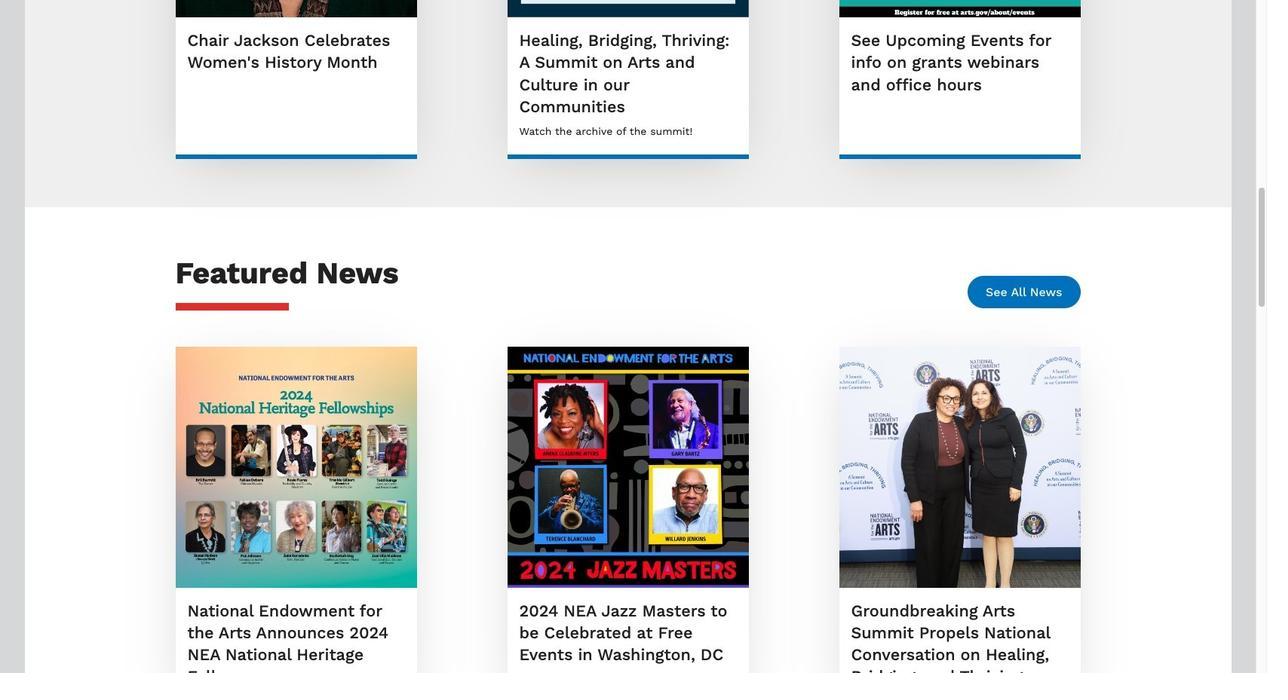 Task type: describe. For each thing, give the bounding box(es) containing it.
dr. maria rosario jackson image
[[175, 0, 417, 18]]

collage of the 2024 nea jazz masters image
[[508, 347, 749, 588]]

collage of 10 artists announcing the 2024 nea national heritage fellowships image
[[175, 347, 417, 588]]



Task type: locate. For each thing, give the bounding box(es) containing it.
healing, bridging, thriving: a summit on arts and culture in our communities. january 30, 2024. arts.gov. logos for the white house and national endowment for the arts image
[[508, 0, 749, 18]]

woman with black curly hair wearing glasses and wearing a suite standing next to woman with long straight black hair wearing a dress. image
[[840, 347, 1081, 588]]

calendar of upcoming grant webinars and office hour in march image
[[840, 0, 1081, 18]]



Task type: vqa. For each thing, say whether or not it's contained in the screenshot.
the Collage of the 2024 NEA Jazz Masters image on the bottom
yes



